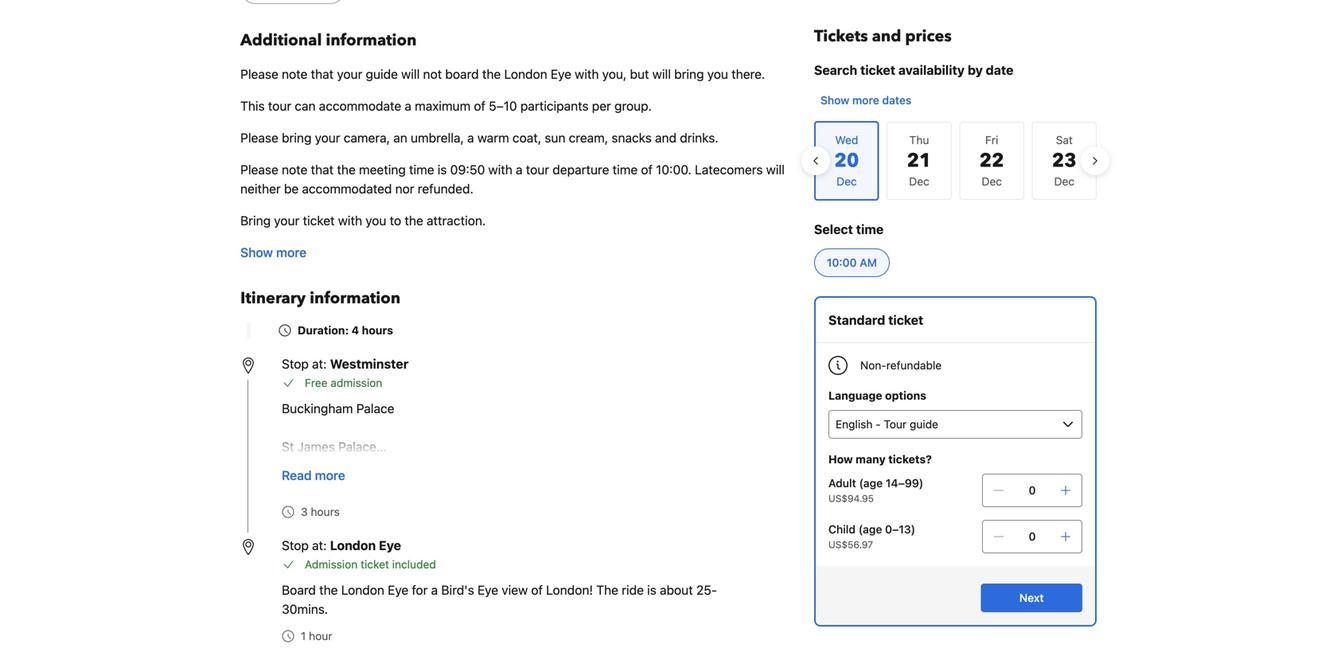 Task type: vqa. For each thing, say whether or not it's contained in the screenshot.
the 75
no



Task type: locate. For each thing, give the bounding box(es) containing it.
is inside please note that the meeting time is 09:50 with a tour departure time of 10:00. latecomers will neither be accommodated nor refunded.
[[438, 162, 447, 177]]

0 vertical spatial information
[[326, 29, 417, 51]]

warm
[[478, 130, 509, 145]]

with down warm
[[489, 162, 513, 177]]

region
[[802, 115, 1110, 207]]

of
[[474, 98, 486, 113], [641, 162, 653, 177], [531, 582, 543, 598]]

stop for stop at: westminster
[[282, 356, 309, 371]]

westminster
[[330, 356, 409, 371]]

dec down 23
[[1055, 175, 1075, 188]]

next
[[1020, 591, 1044, 604]]

dec down 22
[[982, 175, 1002, 188]]

date
[[986, 63, 1014, 78]]

region containing 21
[[802, 115, 1110, 207]]

london inside board the london eye for a bird's eye view of london! the ride is about 25- 30mins.
[[341, 582, 385, 598]]

additional
[[240, 29, 322, 51]]

ticket down accommodated
[[303, 213, 335, 228]]

that for your
[[311, 66, 334, 82]]

a down coat,
[[516, 162, 523, 177]]

that inside please note that the meeting time is 09:50 with a tour departure time of 10:00. latecomers will neither be accommodated nor refunded.
[[311, 162, 334, 177]]

your right bring
[[274, 213, 300, 228]]

umbrella,
[[411, 130, 464, 145]]

how many tickets?
[[829, 453, 932, 466]]

more up itinerary
[[276, 245, 307, 260]]

your
[[337, 66, 363, 82], [315, 130, 340, 145], [274, 213, 300, 228]]

dec inside 'thu 21 dec'
[[910, 175, 930, 188]]

stop down 3
[[282, 538, 309, 553]]

2 vertical spatial please
[[240, 162, 279, 177]]

21
[[907, 148, 932, 174]]

tour left 'can' at the top of the page
[[268, 98, 292, 113]]

please up this
[[240, 66, 279, 82]]

1 horizontal spatial is
[[647, 582, 657, 598]]

you,
[[603, 66, 627, 82]]

information up 4
[[310, 287, 401, 309]]

0 horizontal spatial is
[[438, 162, 447, 177]]

0 vertical spatial stop
[[282, 356, 309, 371]]

0 horizontal spatial you
[[366, 213, 387, 228]]

1 that from the top
[[311, 66, 334, 82]]

attraction.
[[427, 213, 486, 228]]

itinerary
[[240, 287, 306, 309]]

please bring your camera, an umbrella, a warm coat, sun cream, snacks and drinks.
[[240, 130, 719, 145]]

1 horizontal spatial tour
[[526, 162, 549, 177]]

1 horizontal spatial with
[[489, 162, 513, 177]]

1 vertical spatial more
[[276, 245, 307, 260]]

1 vertical spatial stop
[[282, 538, 309, 553]]

1 vertical spatial of
[[641, 162, 653, 177]]

show down bring
[[240, 245, 273, 260]]

show for show more
[[240, 245, 273, 260]]

read more
[[282, 468, 345, 483]]

included
[[392, 558, 436, 571]]

1 vertical spatial that
[[311, 162, 334, 177]]

time
[[409, 162, 434, 177], [613, 162, 638, 177], [857, 222, 884, 237]]

tour down coat,
[[526, 162, 549, 177]]

note inside please note that the meeting time is 09:50 with a tour departure time of 10:00. latecomers will neither be accommodated nor refunded.
[[282, 162, 308, 177]]

the down admission
[[319, 582, 338, 598]]

1 vertical spatial (age
[[859, 523, 883, 536]]

the
[[482, 66, 501, 82], [337, 162, 356, 177], [405, 213, 423, 228], [319, 582, 338, 598]]

hours right 3
[[311, 505, 340, 518]]

2 that from the top
[[311, 162, 334, 177]]

dec for 22
[[982, 175, 1002, 188]]

stop up the free
[[282, 356, 309, 371]]

dec inside fri 22 dec
[[982, 175, 1002, 188]]

london down admission ticket included
[[341, 582, 385, 598]]

2 dec from the left
[[982, 175, 1002, 188]]

free admission
[[305, 376, 382, 389]]

free
[[305, 376, 328, 389]]

25-
[[697, 582, 717, 598]]

0 vertical spatial with
[[575, 66, 599, 82]]

(age down 'many'
[[859, 477, 883, 490]]

(age
[[859, 477, 883, 490], [859, 523, 883, 536]]

a inside board the london eye for a bird's eye view of london! the ride is about 25- 30mins.
[[431, 582, 438, 598]]

2 vertical spatial with
[[338, 213, 362, 228]]

2 horizontal spatial will
[[767, 162, 785, 177]]

hours
[[362, 324, 393, 337], [311, 505, 340, 518]]

a right for
[[431, 582, 438, 598]]

bring down 'can' at the top of the page
[[282, 130, 312, 145]]

1 vertical spatial you
[[366, 213, 387, 228]]

2 horizontal spatial more
[[853, 94, 880, 107]]

am
[[860, 256, 877, 269]]

and left prices
[[872, 25, 902, 47]]

hours right 4
[[362, 324, 393, 337]]

of left 5–10
[[474, 98, 486, 113]]

1 please from the top
[[240, 66, 279, 82]]

0 vertical spatial that
[[311, 66, 334, 82]]

at: up the free
[[312, 356, 327, 371]]

(age inside child (age 0–13) us$56.97
[[859, 523, 883, 536]]

(age inside adult (age 14–99) us$94.95
[[859, 477, 883, 490]]

1 vertical spatial london
[[330, 538, 376, 553]]

time down snacks
[[613, 162, 638, 177]]

a up an
[[405, 98, 412, 113]]

ticket
[[861, 63, 896, 78], [303, 213, 335, 228], [889, 313, 924, 328], [361, 558, 389, 571]]

0 vertical spatial tour
[[268, 98, 292, 113]]

tickets
[[814, 25, 868, 47]]

refunded.
[[418, 181, 474, 196]]

more for read more
[[315, 468, 345, 483]]

2 horizontal spatial dec
[[1055, 175, 1075, 188]]

2 vertical spatial your
[[274, 213, 300, 228]]

1 vertical spatial please
[[240, 130, 279, 145]]

0 horizontal spatial with
[[338, 213, 362, 228]]

eye left for
[[388, 582, 409, 598]]

1 horizontal spatial bring
[[675, 66, 704, 82]]

1 vertical spatial 0
[[1029, 530, 1036, 543]]

dec
[[910, 175, 930, 188], [982, 175, 1002, 188], [1055, 175, 1075, 188]]

time up nor
[[409, 162, 434, 177]]

read
[[282, 468, 312, 483]]

ticket up the non-refundable
[[889, 313, 924, 328]]

2 vertical spatial more
[[315, 468, 345, 483]]

1 0 from the top
[[1029, 484, 1036, 497]]

0 horizontal spatial dec
[[910, 175, 930, 188]]

note up 'can' at the top of the page
[[282, 66, 308, 82]]

3 dec from the left
[[1055, 175, 1075, 188]]

eye up participants
[[551, 66, 572, 82]]

1 vertical spatial note
[[282, 162, 308, 177]]

1 horizontal spatial time
[[613, 162, 638, 177]]

2 at: from the top
[[312, 538, 327, 553]]

london up admission ticket included
[[330, 538, 376, 553]]

is right ride
[[647, 582, 657, 598]]

you left there.
[[708, 66, 729, 82]]

sat
[[1056, 133, 1073, 147]]

0 horizontal spatial show
[[240, 245, 273, 260]]

0 horizontal spatial bring
[[282, 130, 312, 145]]

with left the you,
[[575, 66, 599, 82]]

information up guide on the left of the page
[[326, 29, 417, 51]]

bring
[[675, 66, 704, 82], [282, 130, 312, 145]]

and up 10:00.
[[655, 130, 677, 145]]

that up accommodated
[[311, 162, 334, 177]]

information for itinerary information
[[310, 287, 401, 309]]

london up 5–10
[[504, 66, 548, 82]]

0 horizontal spatial hours
[[311, 505, 340, 518]]

board the london eye for a bird's eye view of london! the ride is about 25- 30mins.
[[282, 582, 717, 617]]

that down the additional information
[[311, 66, 334, 82]]

please down this
[[240, 130, 279, 145]]

dates
[[883, 94, 912, 107]]

1 vertical spatial your
[[315, 130, 340, 145]]

1 vertical spatial at:
[[312, 538, 327, 553]]

0 vertical spatial hours
[[362, 324, 393, 337]]

show more
[[240, 245, 307, 260]]

a
[[405, 98, 412, 113], [468, 130, 474, 145], [516, 162, 523, 177], [431, 582, 438, 598]]

1 horizontal spatial dec
[[982, 175, 1002, 188]]

your down 'can' at the top of the page
[[315, 130, 340, 145]]

the right to
[[405, 213, 423, 228]]

1 hour
[[301, 629, 332, 643]]

will right latecomers
[[767, 162, 785, 177]]

0 horizontal spatial more
[[276, 245, 307, 260]]

stop
[[282, 356, 309, 371], [282, 538, 309, 553]]

2 horizontal spatial of
[[641, 162, 653, 177]]

admission ticket included
[[305, 558, 436, 571]]

information for additional information
[[326, 29, 417, 51]]

your left guide on the left of the page
[[337, 66, 363, 82]]

dec down 21
[[910, 175, 930, 188]]

0 vertical spatial of
[[474, 98, 486, 113]]

please up neither
[[240, 162, 279, 177]]

1 horizontal spatial show
[[821, 94, 850, 107]]

1 stop from the top
[[282, 356, 309, 371]]

22
[[980, 148, 1005, 174]]

1 horizontal spatial and
[[872, 25, 902, 47]]

show
[[821, 94, 850, 107], [240, 245, 273, 260]]

coat,
[[513, 130, 542, 145]]

0 vertical spatial and
[[872, 25, 902, 47]]

duration: 4 hours
[[298, 324, 393, 337]]

note up be
[[282, 162, 308, 177]]

0 vertical spatial at:
[[312, 356, 327, 371]]

2 note from the top
[[282, 162, 308, 177]]

0 vertical spatial more
[[853, 94, 880, 107]]

of left 10:00.
[[641, 162, 653, 177]]

2 please from the top
[[240, 130, 279, 145]]

0 vertical spatial show
[[821, 94, 850, 107]]

sun
[[545, 130, 566, 145]]

the right board
[[482, 66, 501, 82]]

2 vertical spatial london
[[341, 582, 385, 598]]

fri
[[986, 133, 999, 147]]

0 horizontal spatial and
[[655, 130, 677, 145]]

3 hours
[[301, 505, 340, 518]]

more for show more
[[276, 245, 307, 260]]

stop for stop at: london eye
[[282, 538, 309, 553]]

this tour can accommodate a maximum of 5–10 participants per group.
[[240, 98, 652, 113]]

us$94.95
[[829, 493, 874, 504]]

0 vertical spatial you
[[708, 66, 729, 82]]

2 vertical spatial of
[[531, 582, 543, 598]]

please for please bring your camera, an umbrella, a warm coat, sun cream, snacks and drinks.
[[240, 130, 279, 145]]

bring right but
[[675, 66, 704, 82]]

3 please from the top
[[240, 162, 279, 177]]

will right but
[[653, 66, 671, 82]]

more left dates
[[853, 94, 880, 107]]

but
[[630, 66, 649, 82]]

time up am
[[857, 222, 884, 237]]

2 horizontal spatial with
[[575, 66, 599, 82]]

ticket up show more dates
[[861, 63, 896, 78]]

2 0 from the top
[[1029, 530, 1036, 543]]

ticket for standard ticket
[[889, 313, 924, 328]]

1 horizontal spatial you
[[708, 66, 729, 82]]

0 vertical spatial is
[[438, 162, 447, 177]]

1 vertical spatial with
[[489, 162, 513, 177]]

at: up admission
[[312, 538, 327, 553]]

0 vertical spatial bring
[[675, 66, 704, 82]]

of inside board the london eye for a bird's eye view of london! the ride is about 25- 30mins.
[[531, 582, 543, 598]]

the up accommodated
[[337, 162, 356, 177]]

with down accommodated
[[338, 213, 362, 228]]

1 dec from the left
[[910, 175, 930, 188]]

you left to
[[366, 213, 387, 228]]

is up refunded.
[[438, 162, 447, 177]]

1 vertical spatial and
[[655, 130, 677, 145]]

1 vertical spatial show
[[240, 245, 273, 260]]

0 vertical spatial please
[[240, 66, 279, 82]]

1 note from the top
[[282, 66, 308, 82]]

board
[[282, 582, 316, 598]]

thu
[[910, 133, 930, 147]]

1 vertical spatial information
[[310, 287, 401, 309]]

ticket down stop at: london eye
[[361, 558, 389, 571]]

more right read
[[315, 468, 345, 483]]

1 horizontal spatial of
[[531, 582, 543, 598]]

will
[[401, 66, 420, 82], [653, 66, 671, 82], [767, 162, 785, 177]]

(age up us$56.97
[[859, 523, 883, 536]]

show more button
[[240, 243, 307, 262]]

us$56.97
[[829, 539, 873, 550]]

0 vertical spatial (age
[[859, 477, 883, 490]]

of right view
[[531, 582, 543, 598]]

0 vertical spatial 0
[[1029, 484, 1036, 497]]

2 stop from the top
[[282, 538, 309, 553]]

show down search
[[821, 94, 850, 107]]

that
[[311, 66, 334, 82], [311, 162, 334, 177]]

adult (age 14–99) us$94.95
[[829, 477, 924, 504]]

is
[[438, 162, 447, 177], [647, 582, 657, 598]]

select
[[814, 222, 853, 237]]

1 at: from the top
[[312, 356, 327, 371]]

0 vertical spatial note
[[282, 66, 308, 82]]

1 vertical spatial tour
[[526, 162, 549, 177]]

a inside please note that the meeting time is 09:50 with a tour departure time of 10:00. latecomers will neither be accommodated nor refunded.
[[516, 162, 523, 177]]

information
[[326, 29, 417, 51], [310, 287, 401, 309]]

this
[[240, 98, 265, 113]]

1 vertical spatial is
[[647, 582, 657, 598]]

dec inside 'sat 23 dec'
[[1055, 175, 1075, 188]]

0 vertical spatial london
[[504, 66, 548, 82]]

1 horizontal spatial more
[[315, 468, 345, 483]]

will left not
[[401, 66, 420, 82]]

0
[[1029, 484, 1036, 497], [1029, 530, 1036, 543]]

please for please note that your guide will not board the london eye with you, but will bring you there.
[[240, 66, 279, 82]]

please inside please note that the meeting time is 09:50 with a tour departure time of 10:00. latecomers will neither be accommodated nor refunded.
[[240, 162, 279, 177]]



Task type: describe. For each thing, give the bounding box(es) containing it.
cream,
[[569, 130, 609, 145]]

london for board the london eye for a bird's eye view of london! the ride is about 25- 30mins.
[[341, 582, 385, 598]]

camera,
[[344, 130, 390, 145]]

hour
[[309, 629, 332, 643]]

the
[[597, 582, 619, 598]]

nor
[[395, 181, 415, 196]]

09:50
[[450, 162, 485, 177]]

0 horizontal spatial tour
[[268, 98, 292, 113]]

show for show more dates
[[821, 94, 850, 107]]

be
[[284, 181, 299, 196]]

language options
[[829, 389, 927, 402]]

to
[[390, 213, 401, 228]]

guide
[[366, 66, 398, 82]]

about
[[660, 582, 693, 598]]

additional information
[[240, 29, 417, 51]]

language
[[829, 389, 883, 402]]

how
[[829, 453, 853, 466]]

bird's
[[441, 582, 474, 598]]

0 for adult (age 14–99)
[[1029, 484, 1036, 497]]

1
[[301, 629, 306, 643]]

10:00.
[[656, 162, 692, 177]]

maximum
[[415, 98, 471, 113]]

dec for 21
[[910, 175, 930, 188]]

search
[[814, 63, 858, 78]]

duration:
[[298, 324, 349, 337]]

please note that your guide will not board the london eye with you, but will bring you there.
[[240, 66, 766, 82]]

that for the
[[311, 162, 334, 177]]

0 horizontal spatial time
[[409, 162, 434, 177]]

(age for child
[[859, 523, 883, 536]]

there.
[[732, 66, 766, 82]]

london for stop at: london eye
[[330, 538, 376, 553]]

view
[[502, 582, 528, 598]]

tickets and prices
[[814, 25, 952, 47]]

child (age 0–13) us$56.97
[[829, 523, 916, 550]]

thu 21 dec
[[907, 133, 932, 188]]

of inside please note that the meeting time is 09:50 with a tour departure time of 10:00. latecomers will neither be accommodated nor refunded.
[[641, 162, 653, 177]]

show more dates
[[821, 94, 912, 107]]

neither
[[240, 181, 281, 196]]

30mins.
[[282, 602, 328, 617]]

standard
[[829, 313, 886, 328]]

2 horizontal spatial time
[[857, 222, 884, 237]]

london!
[[546, 582, 593, 598]]

many
[[856, 453, 886, 466]]

0 horizontal spatial will
[[401, 66, 420, 82]]

participants
[[521, 98, 589, 113]]

23
[[1052, 148, 1077, 174]]

0 vertical spatial your
[[337, 66, 363, 82]]

search ticket availability by date
[[814, 63, 1014, 78]]

bring
[[240, 213, 271, 228]]

can
[[295, 98, 316, 113]]

at: for london eye
[[312, 538, 327, 553]]

please for please note that the meeting time is 09:50 with a tour departure time of 10:00. latecomers will neither be accommodated nor refunded.
[[240, 162, 279, 177]]

ticket for admission ticket included
[[361, 558, 389, 571]]

note for your
[[282, 66, 308, 82]]

1 vertical spatial bring
[[282, 130, 312, 145]]

dec for 23
[[1055, 175, 1075, 188]]

with inside please note that the meeting time is 09:50 with a tour departure time of 10:00. latecomers will neither be accommodated nor refunded.
[[489, 162, 513, 177]]

sat 23 dec
[[1052, 133, 1077, 188]]

bring your ticket with you to the attraction.
[[240, 213, 486, 228]]

eye left view
[[478, 582, 499, 598]]

stop at: london eye
[[282, 538, 401, 553]]

non-refundable
[[861, 359, 942, 372]]

1 horizontal spatial hours
[[362, 324, 393, 337]]

1 vertical spatial hours
[[311, 505, 340, 518]]

fri 22 dec
[[980, 133, 1005, 188]]

prices
[[906, 25, 952, 47]]

departure
[[553, 162, 609, 177]]

0 horizontal spatial of
[[474, 98, 486, 113]]

will inside please note that the meeting time is 09:50 with a tour departure time of 10:00. latecomers will neither be accommodated nor refunded.
[[767, 162, 785, 177]]

accommodate
[[319, 98, 402, 113]]

at: for westminster
[[312, 356, 327, 371]]

non-
[[861, 359, 887, 372]]

10:00
[[827, 256, 857, 269]]

tour inside please note that the meeting time is 09:50 with a tour departure time of 10:00. latecomers will neither be accommodated nor refunded.
[[526, 162, 549, 177]]

0–13)
[[885, 523, 916, 536]]

3
[[301, 505, 308, 518]]

options
[[885, 389, 927, 402]]

show more dates button
[[814, 86, 918, 115]]

latecomers
[[695, 162, 763, 177]]

the inside please note that the meeting time is 09:50 with a tour departure time of 10:00. latecomers will neither be accommodated nor refunded.
[[337, 162, 356, 177]]

next button
[[981, 584, 1083, 612]]

the inside board the london eye for a bird's eye view of london! the ride is about 25- 30mins.
[[319, 582, 338, 598]]

an
[[394, 130, 408, 145]]

stop at: westminster
[[282, 356, 409, 371]]

drinks.
[[680, 130, 719, 145]]

select time
[[814, 222, 884, 237]]

a left warm
[[468, 130, 474, 145]]

(age for adult
[[859, 477, 883, 490]]

accommodated
[[302, 181, 392, 196]]

group.
[[615, 98, 652, 113]]

meeting
[[359, 162, 406, 177]]

board
[[445, 66, 479, 82]]

availability
[[899, 63, 965, 78]]

5–10
[[489, 98, 517, 113]]

itinerary information
[[240, 287, 401, 309]]

note for the
[[282, 162, 308, 177]]

ticket for search ticket availability by date
[[861, 63, 896, 78]]

adult
[[829, 477, 857, 490]]

0 for child (age 0–13)
[[1029, 530, 1036, 543]]

read more button
[[272, 456, 355, 494]]

admission
[[305, 558, 358, 571]]

refundable
[[887, 359, 942, 372]]

by
[[968, 63, 983, 78]]

standard ticket
[[829, 313, 924, 328]]

1 horizontal spatial will
[[653, 66, 671, 82]]

eye up admission ticket included
[[379, 538, 401, 553]]

is inside board the london eye for a bird's eye view of london! the ride is about 25- 30mins.
[[647, 582, 657, 598]]

more for show more dates
[[853, 94, 880, 107]]



